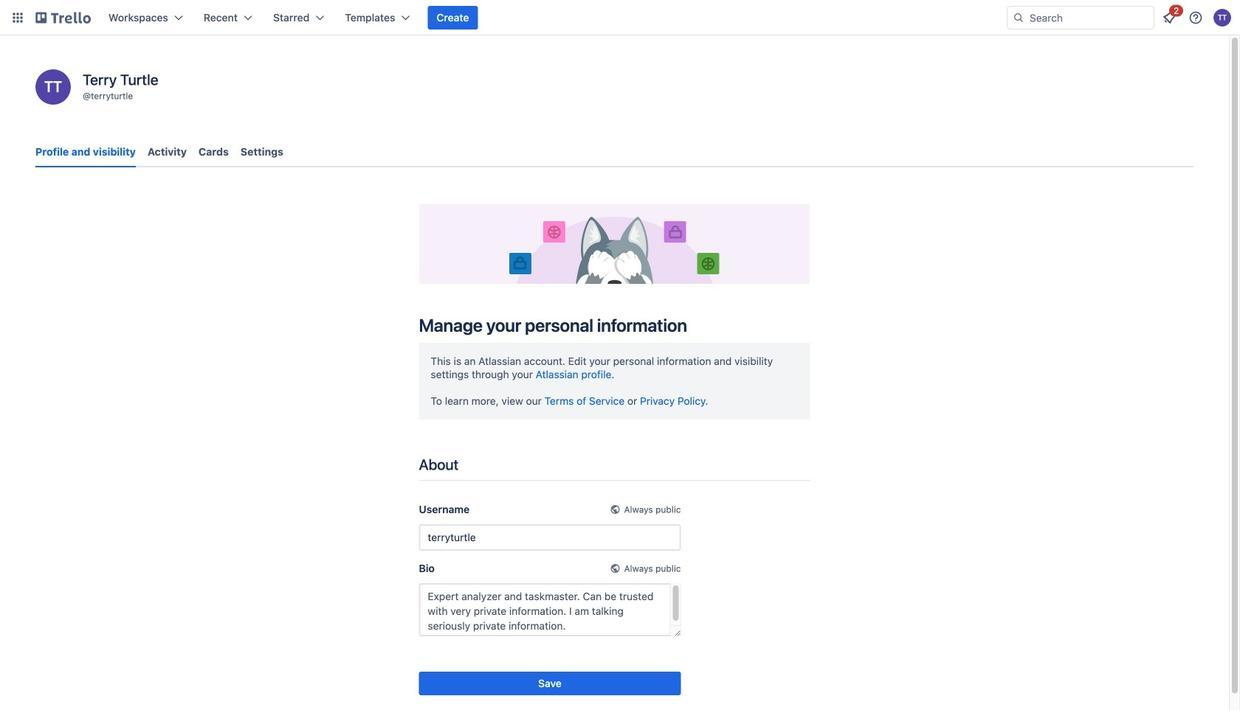 Task type: locate. For each thing, give the bounding box(es) containing it.
search image
[[1013, 12, 1025, 24]]

primary element
[[0, 0, 1240, 35]]

Search field
[[1025, 7, 1154, 28]]

back to home image
[[35, 6, 91, 30]]

None text field
[[419, 584, 681, 637]]

2 notifications image
[[1161, 9, 1178, 27]]

None text field
[[419, 525, 681, 551]]



Task type: describe. For each thing, give the bounding box(es) containing it.
terry turtle (terryturtle) image
[[35, 69, 71, 105]]

open information menu image
[[1189, 10, 1203, 25]]

terry turtle (terryturtle) image
[[1214, 9, 1231, 27]]



Task type: vqa. For each thing, say whether or not it's contained in the screenshot.
Terry Turtle (terryturtle) icon
yes



